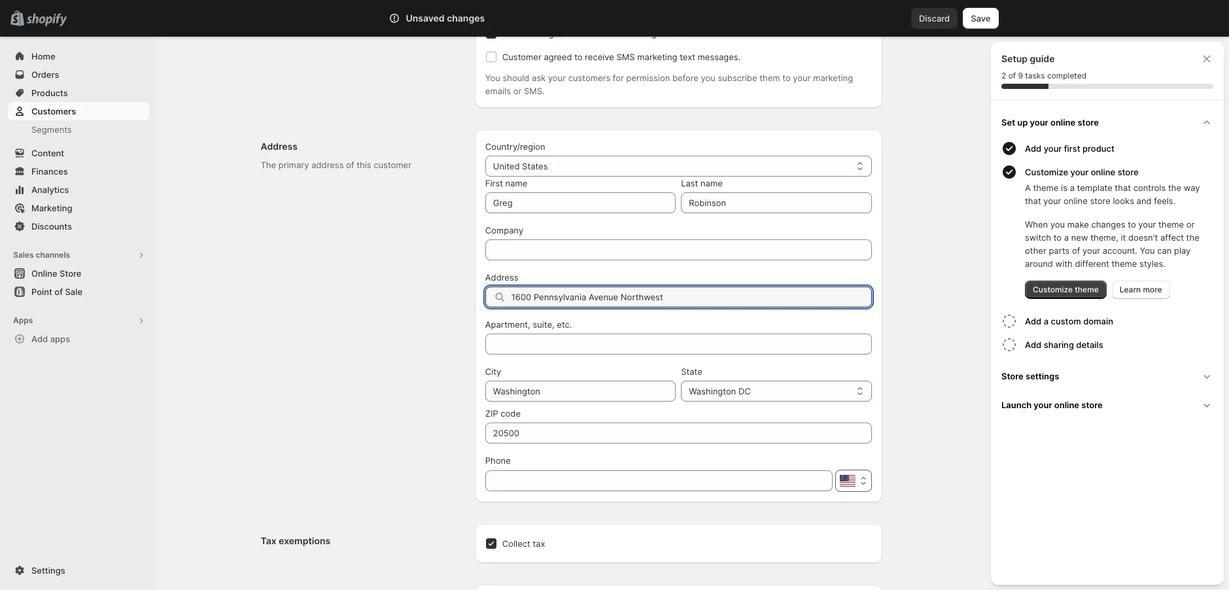 Task type: vqa. For each thing, say whether or not it's contained in the screenshot.
"store" within the LAUNCH YOUR ONLINE STORE 'button'
yes



Task type: describe. For each thing, give the bounding box(es) containing it.
you inside you should ask your customers for permission before you subscribe them to your marketing emails or sms.
[[701, 73, 716, 83]]

discard button
[[912, 8, 958, 29]]

apartment, suite, etc.
[[486, 319, 572, 330]]

store settings button
[[997, 362, 1219, 391]]

collect tax
[[503, 539, 546, 549]]

new
[[1072, 232, 1089, 243]]

a
[[1026, 183, 1031, 193]]

point
[[31, 287, 52, 297]]

marketing link
[[8, 199, 149, 217]]

this
[[357, 160, 372, 170]]

analytics
[[31, 185, 69, 195]]

changes inside when you make changes to your theme or switch to a new theme, it doesn't affect the other parts of your account. you can play around with different theme styles.
[[1092, 219, 1126, 230]]

Address text field
[[512, 287, 872, 308]]

emails
[[486, 86, 511, 96]]

setup guide
[[1002, 53, 1055, 64]]

0 vertical spatial changes
[[447, 12, 485, 24]]

customize for customize your online store
[[1026, 167, 1069, 177]]

your up "template" on the top
[[1071, 167, 1089, 177]]

add for add apps
[[31, 334, 48, 344]]

customer agreed to receive marketing emails.
[[503, 28, 687, 39]]

2 of 9 tasks completed
[[1002, 71, 1087, 81]]

phone
[[486, 456, 511, 466]]

domain
[[1084, 316, 1114, 327]]

Company text field
[[486, 240, 872, 261]]

when you make changes to your theme or switch to a new theme, it doesn't affect the other parts of your account. you can play around with different theme styles.
[[1026, 219, 1200, 269]]

learn
[[1120, 285, 1142, 295]]

store inside a theme is a template that controls the way that your online store looks and feels.
[[1091, 196, 1111, 206]]

segments
[[31, 124, 72, 135]]

customize your online store
[[1026, 167, 1139, 177]]

set up your online store
[[1002, 117, 1100, 128]]

finances
[[31, 166, 68, 177]]

0 vertical spatial store
[[60, 268, 81, 279]]

online store
[[31, 268, 81, 279]]

marketing
[[31, 203, 72, 213]]

state
[[682, 367, 703, 377]]

store inside button
[[1082, 400, 1103, 410]]

country/region
[[486, 141, 546, 152]]

united states (+1) image
[[840, 475, 856, 487]]

mark add a custom domain as done image
[[1002, 314, 1018, 329]]

ZIP code text field
[[486, 423, 872, 444]]

2
[[1002, 71, 1007, 81]]

Apartment, suite, etc. text field
[[486, 334, 872, 355]]

discounts
[[31, 221, 72, 232]]

customize your online store button
[[1026, 160, 1219, 181]]

theme down the account.
[[1112, 259, 1138, 269]]

store inside setup guide dialog
[[1002, 371, 1024, 382]]

you should ask your customers for permission before you subscribe them to your marketing emails or sms.
[[486, 73, 854, 96]]

search button
[[425, 8, 805, 29]]

store down add your first product button
[[1118, 167, 1139, 177]]

washington dc
[[689, 386, 751, 397]]

template
[[1078, 183, 1113, 193]]

you inside when you make changes to your theme or switch to a new theme, it doesn't affect the other parts of your account. you can play around with different theme styles.
[[1141, 245, 1156, 256]]

apps
[[50, 334, 70, 344]]

learn more link
[[1113, 281, 1171, 299]]

dc
[[739, 386, 751, 397]]

theme up affect
[[1159, 219, 1185, 230]]

theme,
[[1091, 232, 1119, 243]]

of right 2
[[1009, 71, 1017, 81]]

last
[[682, 178, 699, 189]]

agreed for customer agreed to receive marketing emails.
[[544, 28, 572, 39]]

unsaved
[[406, 12, 445, 24]]

more
[[1144, 285, 1163, 295]]

0 horizontal spatial that
[[1026, 196, 1042, 206]]

etc.
[[557, 319, 572, 330]]

save button
[[964, 8, 999, 29]]

content
[[31, 148, 64, 158]]

looks
[[1114, 196, 1135, 206]]

marketing inside you should ask your customers for permission before you subscribe them to your marketing emails or sms.
[[814, 73, 854, 83]]

first
[[1065, 143, 1081, 154]]

ask
[[532, 73, 546, 83]]

Phone text field
[[486, 471, 833, 492]]

primary
[[279, 160, 309, 170]]

content link
[[8, 144, 149, 162]]

customers
[[31, 106, 76, 117]]

launch
[[1002, 400, 1032, 410]]

customer for customer agreed to receive sms marketing text messages.
[[503, 52, 542, 62]]

tax
[[261, 535, 277, 547]]

setup guide dialog
[[992, 42, 1225, 585]]

add apps
[[31, 334, 70, 344]]

feels.
[[1155, 196, 1176, 206]]

first
[[486, 178, 503, 189]]

1 vertical spatial marketing
[[638, 52, 678, 62]]

online inside a theme is a template that controls the way that your online store looks and feels.
[[1064, 196, 1088, 206]]

launch your online store button
[[997, 391, 1219, 420]]

and
[[1137, 196, 1152, 206]]

play
[[1175, 245, 1192, 256]]

your left first
[[1044, 143, 1063, 154]]

online up add your first product
[[1051, 117, 1076, 128]]

customer agreed to receive sms marketing text messages.
[[503, 52, 741, 62]]

add your first product button
[[1026, 137, 1219, 160]]

united states
[[493, 161, 548, 171]]

Last name text field
[[682, 192, 872, 213]]

of left this
[[346, 160, 354, 170]]

a inside a theme is a template that controls the way that your online store looks and feels.
[[1071, 183, 1075, 193]]

should
[[503, 73, 530, 83]]

add for add sharing details
[[1026, 340, 1042, 350]]

First name text field
[[486, 192, 676, 213]]

add for add your first product
[[1026, 143, 1042, 154]]

affect
[[1161, 232, 1185, 243]]

add a custom domain button
[[1026, 310, 1219, 333]]

the inside a theme is a template that controls the way that your online store looks and feels.
[[1169, 183, 1182, 193]]

mark add sharing details as done image
[[1002, 337, 1018, 353]]

apps button
[[8, 312, 149, 330]]

to inside you should ask your customers for permission before you subscribe them to your marketing emails or sms.
[[783, 73, 791, 83]]

customers
[[569, 73, 611, 83]]

customize your online store element
[[1000, 181, 1219, 299]]

different
[[1076, 259, 1110, 269]]

custom
[[1052, 316, 1082, 327]]

add a custom domain
[[1026, 316, 1114, 327]]

your right up
[[1031, 117, 1049, 128]]

add apps button
[[8, 330, 149, 348]]

0 horizontal spatial address
[[261, 141, 298, 152]]

parts
[[1050, 245, 1070, 256]]

your up doesn't
[[1139, 219, 1157, 230]]

collect
[[503, 539, 531, 549]]

name for first name
[[506, 178, 528, 189]]



Task type: locate. For each thing, give the bounding box(es) containing it.
1 vertical spatial changes
[[1092, 219, 1126, 230]]

online
[[31, 268, 57, 279]]

add sharing details
[[1026, 340, 1104, 350]]

guide
[[1031, 53, 1055, 64]]

0 horizontal spatial you
[[701, 73, 716, 83]]

add sharing details button
[[1026, 333, 1219, 357]]

settings link
[[8, 562, 149, 580]]

1 vertical spatial or
[[1187, 219, 1195, 230]]

tax exemptions
[[261, 535, 331, 547]]

your inside button
[[1034, 400, 1053, 410]]

receive up customer agreed to receive sms marketing text messages.
[[585, 28, 615, 39]]

states
[[522, 161, 548, 171]]

marketing up sms
[[617, 28, 657, 39]]

online inside button
[[1055, 400, 1080, 410]]

the up feels.
[[1169, 183, 1182, 193]]

a inside when you make changes to your theme or switch to a new theme, it doesn't affect the other parts of your account. you can play around with different theme styles.
[[1065, 232, 1070, 243]]

City text field
[[486, 381, 676, 402]]

2 receive from the top
[[585, 52, 615, 62]]

receive up customers on the top of page
[[585, 52, 615, 62]]

0 vertical spatial a
[[1071, 183, 1075, 193]]

store settings
[[1002, 371, 1060, 382]]

agreed for customer agreed to receive sms marketing text messages.
[[544, 52, 572, 62]]

0 vertical spatial you
[[701, 73, 716, 83]]

of inside point of sale link
[[55, 287, 63, 297]]

add your first product
[[1026, 143, 1115, 154]]

2 vertical spatial a
[[1044, 316, 1049, 327]]

zip
[[486, 408, 499, 419]]

1 vertical spatial customer
[[503, 52, 542, 62]]

permission
[[627, 73, 670, 83]]

add down up
[[1026, 143, 1042, 154]]

1 horizontal spatial the
[[1187, 232, 1200, 243]]

set
[[1002, 117, 1016, 128]]

0 vertical spatial agreed
[[544, 28, 572, 39]]

name
[[506, 178, 528, 189], [701, 178, 723, 189]]

apps
[[13, 315, 33, 325]]

account.
[[1103, 245, 1138, 256]]

switch
[[1026, 232, 1052, 243]]

details
[[1077, 340, 1104, 350]]

0 horizontal spatial store
[[60, 268, 81, 279]]

channels
[[36, 250, 70, 260]]

receive for sms
[[585, 52, 615, 62]]

you right before
[[701, 73, 716, 83]]

0 vertical spatial customize
[[1026, 167, 1069, 177]]

a theme is a template that controls the way that your online store looks and feels.
[[1026, 183, 1201, 206]]

store down "template" on the top
[[1091, 196, 1111, 206]]

0 vertical spatial that
[[1116, 183, 1132, 193]]

the inside when you make changes to your theme or switch to a new theme, it doesn't affect the other parts of your account. you can play around with different theme styles.
[[1187, 232, 1200, 243]]

tax
[[533, 539, 546, 549]]

1 vertical spatial agreed
[[544, 52, 572, 62]]

customize theme
[[1034, 285, 1100, 295]]

sale
[[65, 287, 83, 297]]

point of sale
[[31, 287, 83, 297]]

0 vertical spatial receive
[[585, 28, 615, 39]]

store up launch
[[1002, 371, 1024, 382]]

washington
[[689, 386, 737, 397]]

your right them
[[794, 73, 811, 83]]

0 vertical spatial or
[[514, 86, 522, 96]]

add inside add apps button
[[31, 334, 48, 344]]

store up sale
[[60, 268, 81, 279]]

products link
[[8, 84, 149, 102]]

controls
[[1134, 183, 1167, 193]]

or up play
[[1187, 219, 1195, 230]]

that up looks
[[1116, 183, 1132, 193]]

tasks
[[1026, 71, 1046, 81]]

marketing up permission
[[638, 52, 678, 62]]

add for add a custom domain
[[1026, 316, 1042, 327]]

a left the new
[[1065, 232, 1070, 243]]

1 horizontal spatial a
[[1065, 232, 1070, 243]]

sms.
[[524, 86, 545, 96]]

2 horizontal spatial a
[[1071, 183, 1075, 193]]

your right launch
[[1034, 400, 1053, 410]]

add right "mark add sharing details as done" "icon"
[[1026, 340, 1042, 350]]

customize up is
[[1026, 167, 1069, 177]]

the
[[261, 160, 276, 170]]

you up emails
[[486, 73, 501, 83]]

0 horizontal spatial the
[[1169, 183, 1182, 193]]

theme down "different"
[[1076, 285, 1100, 295]]

the up play
[[1187, 232, 1200, 243]]

segments link
[[8, 120, 149, 139]]

add inside add sharing details button
[[1026, 340, 1042, 350]]

you inside when you make changes to your theme or switch to a new theme, it doesn't affect the other parts of your account. you can play around with different theme styles.
[[1051, 219, 1066, 230]]

0 horizontal spatial or
[[514, 86, 522, 96]]

1 vertical spatial the
[[1187, 232, 1200, 243]]

name for last name
[[701, 178, 723, 189]]

of inside when you make changes to your theme or switch to a new theme, it doesn't affect the other parts of your account. you can play around with different theme styles.
[[1073, 245, 1081, 256]]

0 horizontal spatial name
[[506, 178, 528, 189]]

settings
[[31, 566, 65, 576]]

united
[[493, 161, 520, 171]]

1 vertical spatial address
[[486, 272, 519, 283]]

1 horizontal spatial changes
[[1092, 219, 1126, 230]]

online store button
[[0, 264, 157, 283]]

shopify image
[[26, 14, 67, 27]]

1 horizontal spatial address
[[486, 272, 519, 283]]

0 vertical spatial customer
[[503, 28, 542, 39]]

customize down the with
[[1034, 285, 1074, 295]]

theme right a
[[1034, 183, 1059, 193]]

store down store settings button
[[1082, 400, 1103, 410]]

online down is
[[1064, 196, 1088, 206]]

receive for marketing
[[585, 28, 615, 39]]

your
[[548, 73, 566, 83], [794, 73, 811, 83], [1031, 117, 1049, 128], [1044, 143, 1063, 154], [1071, 167, 1089, 177], [1044, 196, 1062, 206], [1139, 219, 1157, 230], [1083, 245, 1101, 256], [1034, 400, 1053, 410]]

1 horizontal spatial that
[[1116, 183, 1132, 193]]

add inside add your first product button
[[1026, 143, 1042, 154]]

set up your online store button
[[997, 108, 1219, 137]]

company
[[486, 225, 524, 236]]

search
[[447, 13, 475, 24]]

0 vertical spatial address
[[261, 141, 298, 152]]

last name
[[682, 178, 723, 189]]

name right last
[[701, 178, 723, 189]]

1 vertical spatial that
[[1026, 196, 1042, 206]]

styles.
[[1140, 259, 1166, 269]]

customers link
[[8, 102, 149, 120]]

1 horizontal spatial store
[[1002, 371, 1024, 382]]

or
[[514, 86, 522, 96], [1187, 219, 1195, 230]]

orders link
[[8, 65, 149, 84]]

of left sale
[[55, 287, 63, 297]]

customer
[[374, 160, 412, 170]]

1 vertical spatial store
[[1002, 371, 1024, 382]]

2 name from the left
[[701, 178, 723, 189]]

emails.
[[659, 28, 687, 39]]

setup
[[1002, 53, 1028, 64]]

sms
[[617, 52, 635, 62]]

save
[[972, 13, 991, 24]]

1 vertical spatial you
[[1141, 245, 1156, 256]]

0 horizontal spatial changes
[[447, 12, 485, 24]]

0 vertical spatial you
[[486, 73, 501, 83]]

that
[[1116, 183, 1132, 193], [1026, 196, 1042, 206]]

online up "template" on the top
[[1092, 167, 1116, 177]]

store
[[60, 268, 81, 279], [1002, 371, 1024, 382]]

apartment,
[[486, 319, 531, 330]]

with
[[1056, 259, 1073, 269]]

theme inside a theme is a template that controls the way that your online store looks and feels.
[[1034, 183, 1059, 193]]

of down the new
[[1073, 245, 1081, 256]]

1 horizontal spatial name
[[701, 178, 723, 189]]

add left apps
[[31, 334, 48, 344]]

store up the product
[[1078, 117, 1100, 128]]

0 horizontal spatial a
[[1044, 316, 1049, 327]]

you
[[486, 73, 501, 83], [1141, 245, 1156, 256]]

before
[[673, 73, 699, 83]]

sales channels button
[[8, 246, 149, 264]]

messages.
[[698, 52, 741, 62]]

zip code
[[486, 408, 521, 419]]

1 horizontal spatial you
[[1141, 245, 1156, 256]]

1 vertical spatial customize
[[1034, 285, 1074, 295]]

or down should
[[514, 86, 522, 96]]

that down a
[[1026, 196, 1042, 206]]

1 vertical spatial a
[[1065, 232, 1070, 243]]

your down is
[[1044, 196, 1062, 206]]

subscribe
[[718, 73, 758, 83]]

theme
[[1034, 183, 1059, 193], [1159, 219, 1185, 230], [1112, 259, 1138, 269], [1076, 285, 1100, 295]]

to
[[575, 28, 583, 39], [575, 52, 583, 62], [783, 73, 791, 83], [1129, 219, 1137, 230], [1054, 232, 1062, 243]]

1 vertical spatial receive
[[585, 52, 615, 62]]

your right ask
[[548, 73, 566, 83]]

your up "different"
[[1083, 245, 1101, 256]]

product
[[1083, 143, 1115, 154]]

0 horizontal spatial you
[[486, 73, 501, 83]]

1 horizontal spatial you
[[1051, 219, 1066, 230]]

customize for customize theme
[[1034, 285, 1074, 295]]

home
[[31, 51, 55, 62]]

code
[[501, 408, 521, 419]]

changes right unsaved
[[447, 12, 485, 24]]

or inside when you make changes to your theme or switch to a new theme, it doesn't affect the other parts of your account. you can play around with different theme styles.
[[1187, 219, 1195, 230]]

name down united states
[[506, 178, 528, 189]]

2 vertical spatial marketing
[[814, 73, 854, 83]]

your inside a theme is a template that controls the way that your online store looks and feels.
[[1044, 196, 1062, 206]]

other
[[1026, 245, 1047, 256]]

customer for customer agreed to receive marketing emails.
[[503, 28, 542, 39]]

address
[[312, 160, 344, 170]]

marketing right them
[[814, 73, 854, 83]]

exemptions
[[279, 535, 331, 547]]

1 receive from the top
[[585, 28, 615, 39]]

1 agreed from the top
[[544, 28, 572, 39]]

suite,
[[533, 319, 555, 330]]

for
[[613, 73, 624, 83]]

1 vertical spatial you
[[1051, 219, 1066, 230]]

online down settings
[[1055, 400, 1080, 410]]

1 horizontal spatial or
[[1187, 219, 1195, 230]]

a left "custom"
[[1044, 316, 1049, 327]]

you down doesn't
[[1141, 245, 1156, 256]]

2 agreed from the top
[[544, 52, 572, 62]]

add right mark add a custom domain as done image
[[1026, 316, 1042, 327]]

text
[[680, 52, 696, 62]]

1 customer from the top
[[503, 28, 542, 39]]

0 vertical spatial marketing
[[617, 28, 657, 39]]

9
[[1019, 71, 1024, 81]]

orders
[[31, 69, 59, 80]]

around
[[1026, 259, 1054, 269]]

0 vertical spatial the
[[1169, 183, 1182, 193]]

2 customer from the top
[[503, 52, 542, 62]]

1 name from the left
[[506, 178, 528, 189]]

completed
[[1048, 71, 1087, 81]]

a right is
[[1071, 183, 1075, 193]]

address up the
[[261, 141, 298, 152]]

up
[[1018, 117, 1029, 128]]

you inside you should ask your customers for permission before you subscribe them to your marketing emails or sms.
[[486, 73, 501, 83]]

a inside button
[[1044, 316, 1049, 327]]

you left make
[[1051, 219, 1066, 230]]

address down company
[[486, 272, 519, 283]]

changes up "theme,"
[[1092, 219, 1126, 230]]

add inside add a custom domain button
[[1026, 316, 1042, 327]]

the
[[1169, 183, 1182, 193], [1187, 232, 1200, 243]]

customize inside button
[[1026, 167, 1069, 177]]

or inside you should ask your customers for permission before you subscribe them to your marketing emails or sms.
[[514, 86, 522, 96]]



